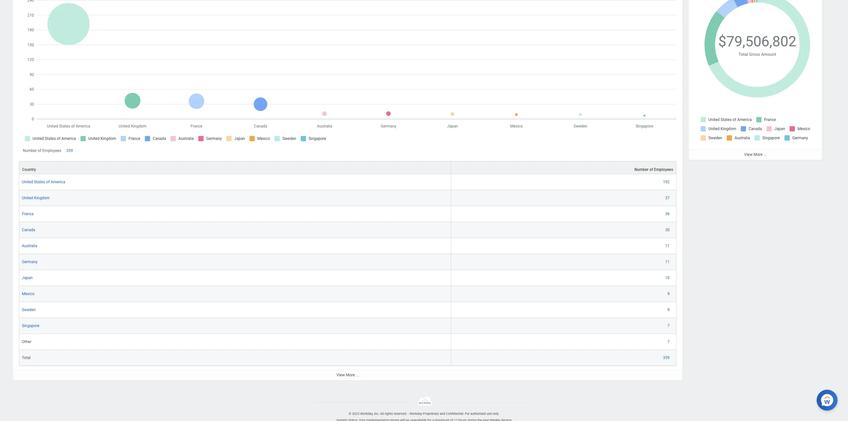 Task type: vqa. For each thing, say whether or not it's contained in the screenshot.
2nd 11 button from the top
yes



Task type: describe. For each thing, give the bounding box(es) containing it.
192
[[664, 180, 670, 184]]

states
[[34, 180, 45, 184]]

japan
[[22, 276, 33, 280]]

country
[[22, 167, 36, 172]]

australia link
[[22, 243, 37, 248]]

country button
[[19, 162, 451, 174]]

row containing sweden
[[19, 302, 677, 318]]

11 for australia
[[666, 244, 670, 248]]

10 button
[[666, 276, 671, 281]]

9 button for sweden
[[668, 308, 671, 313]]

7 button for row containing other
[[668, 340, 671, 345]]

united states of america
[[22, 180, 65, 184]]

0 vertical spatial number
[[23, 148, 37, 153]]

row containing united states of america
[[19, 174, 677, 190]]

© 2023 workday, inc. all rights reserved. - workday proprietary and confidential. for authorized use only. footer
[[0, 397, 849, 421]]

9 for mexico
[[668, 292, 670, 296]]

0 vertical spatial number of employees
[[23, 148, 61, 153]]

view more ... for the 'view more ...' 'link' for gpr number of employees paid by country element
[[337, 373, 359, 378]]

other
[[22, 340, 31, 344]]

germany link
[[22, 259, 38, 264]]

canada
[[22, 228, 35, 232]]

of inside popup button
[[650, 167, 654, 172]]

proprietary
[[423, 412, 439, 416]]

1 horizontal spatial of
[[46, 180, 50, 184]]

sweden link
[[22, 307, 36, 312]]

row containing singapore
[[19, 318, 677, 334]]

... for 'gpr gross pay amount' element's the 'view more ...' 'link'
[[764, 152, 767, 157]]

view for 'gpr gross pay amount' element's the 'view more ...' 'link'
[[745, 152, 753, 157]]

germany
[[22, 260, 38, 264]]

use
[[487, 412, 492, 416]]

united for united kingdom
[[22, 196, 33, 200]]

france
[[22, 212, 34, 216]]

canada link
[[22, 227, 35, 232]]

sweden
[[22, 308, 36, 312]]

2 7 from the top
[[668, 340, 670, 344]]

0 vertical spatial employees
[[42, 148, 61, 153]]

more for 'gpr gross pay amount' element
[[754, 152, 763, 157]]

gross
[[750, 52, 761, 57]]

view for the 'view more ...' 'link' for gpr number of employees paid by country element
[[337, 373, 345, 378]]

australia
[[22, 244, 37, 248]]

united kingdom
[[22, 196, 50, 200]]

employees inside popup button
[[655, 167, 674, 172]]

36 button
[[666, 212, 671, 217]]

$79,506,802
[[719, 33, 797, 50]]

1 horizontal spatial 359 button
[[664, 356, 671, 361]]

row containing australia
[[19, 238, 677, 254]]

mexico
[[22, 292, 35, 296]]

all
[[380, 412, 384, 416]]

total element
[[22, 355, 31, 360]]

rights
[[385, 412, 393, 416]]

0 horizontal spatial of
[[38, 148, 41, 153]]

gpr number of employees paid by country element
[[13, 0, 683, 381]]

... for the 'view more ...' 'link' for gpr number of employees paid by country element
[[356, 373, 359, 378]]

37
[[666, 196, 670, 200]]

amount
[[762, 52, 777, 57]]



Task type: locate. For each thing, give the bounding box(es) containing it.
0 vertical spatial 9
[[668, 292, 670, 296]]

total down other
[[22, 356, 31, 360]]

0 horizontal spatial 359 button
[[66, 148, 74, 153]]

number of employees up 192
[[635, 167, 674, 172]]

1 vertical spatial 9
[[668, 308, 670, 312]]

1 horizontal spatial 359
[[664, 356, 670, 360]]

0 vertical spatial of
[[38, 148, 41, 153]]

©
[[349, 412, 352, 416]]

0 horizontal spatial number of employees
[[23, 148, 61, 153]]

more inside 'gpr gross pay amount' element
[[754, 152, 763, 157]]

0 horizontal spatial total
[[22, 356, 31, 360]]

0 vertical spatial view more ... link
[[690, 149, 823, 160]]

9 row from the top
[[19, 286, 677, 302]]

workday
[[410, 412, 423, 416]]

1 vertical spatial united
[[22, 196, 33, 200]]

view more ... for 'gpr gross pay amount' element's the 'view more ...' 'link'
[[745, 152, 767, 157]]

36
[[666, 212, 670, 216]]

0 vertical spatial more
[[754, 152, 763, 157]]

0 vertical spatial ...
[[764, 152, 767, 157]]

france link
[[22, 211, 34, 216]]

1 vertical spatial 9 button
[[668, 308, 671, 313]]

0 horizontal spatial number
[[23, 148, 37, 153]]

0 vertical spatial 11
[[666, 244, 670, 248]]

1 horizontal spatial number
[[635, 167, 649, 172]]

america
[[51, 180, 65, 184]]

0 horizontal spatial 359
[[66, 148, 73, 153]]

row containing country
[[19, 161, 677, 174]]

total
[[739, 52, 749, 57], [22, 356, 31, 360]]

reserved.
[[394, 412, 407, 416]]

gpr gross pay amount element
[[690, 0, 823, 160]]

1 vertical spatial more
[[346, 373, 355, 378]]

1 horizontal spatial ...
[[764, 152, 767, 157]]

japan link
[[22, 275, 33, 280]]

number of employees button
[[452, 162, 677, 174]]

1 row from the top
[[19, 161, 677, 174]]

0 vertical spatial view
[[745, 152, 753, 157]]

number of employees inside popup button
[[635, 167, 674, 172]]

united states of america link
[[22, 179, 65, 184]]

row containing japan
[[19, 270, 677, 286]]

only.
[[493, 412, 500, 416]]

1 horizontal spatial more
[[754, 152, 763, 157]]

7 button
[[668, 324, 671, 329], [668, 340, 671, 345]]

1 vertical spatial number
[[635, 167, 649, 172]]

row containing other
[[19, 334, 677, 350]]

1 vertical spatial 11 button
[[666, 260, 671, 265]]

0 vertical spatial view more ...
[[745, 152, 767, 157]]

more inside gpr number of employees paid by country element
[[346, 373, 355, 378]]

7
[[668, 324, 670, 328], [668, 340, 670, 344]]

view more ...
[[745, 152, 767, 157], [337, 373, 359, 378]]

$79,506,802 button
[[719, 32, 798, 51]]

1 vertical spatial ...
[[356, 373, 359, 378]]

mexico link
[[22, 291, 35, 296]]

more
[[754, 152, 763, 157], [346, 373, 355, 378]]

row containing total
[[19, 350, 677, 366]]

0 vertical spatial 11 button
[[666, 244, 671, 249]]

1 horizontal spatial view more ... link
[[690, 149, 823, 160]]

4 row from the top
[[19, 206, 677, 222]]

and
[[440, 412, 446, 416]]

0 vertical spatial 359
[[66, 148, 73, 153]]

united left kingdom
[[22, 196, 33, 200]]

0 horizontal spatial view more ...
[[337, 373, 359, 378]]

1 vertical spatial employees
[[655, 167, 674, 172]]

13 row from the top
[[19, 350, 677, 366]]

1 vertical spatial 7 button
[[668, 340, 671, 345]]

united
[[22, 180, 33, 184], [22, 196, 33, 200]]

0 vertical spatial total
[[739, 52, 749, 57]]

1 vertical spatial 359 button
[[664, 356, 671, 361]]

11 down 30 "button"
[[666, 244, 670, 248]]

number inside popup button
[[635, 167, 649, 172]]

0 horizontal spatial ...
[[356, 373, 359, 378]]

view inside gpr number of employees paid by country element
[[337, 373, 345, 378]]

© 2023 workday, inc. all rights reserved. - workday proprietary and confidential. for authorized use only.
[[349, 412, 500, 416]]

0 vertical spatial 359 button
[[66, 148, 74, 153]]

11 button
[[666, 244, 671, 249], [666, 260, 671, 265]]

0 horizontal spatial employees
[[42, 148, 61, 153]]

view more ... inside gpr number of employees paid by country element
[[337, 373, 359, 378]]

2 7 button from the top
[[668, 340, 671, 345]]

2023
[[352, 412, 360, 416]]

1 9 from the top
[[668, 292, 670, 296]]

359 button
[[66, 148, 74, 153], [664, 356, 671, 361]]

11 button for germany
[[666, 260, 671, 265]]

row
[[19, 161, 677, 174], [19, 174, 677, 190], [19, 190, 677, 206], [19, 206, 677, 222], [19, 222, 677, 238], [19, 238, 677, 254], [19, 254, 677, 270], [19, 270, 677, 286], [19, 286, 677, 302], [19, 302, 677, 318], [19, 318, 677, 334], [19, 334, 677, 350], [19, 350, 677, 366]]

1 horizontal spatial number of employees
[[635, 167, 674, 172]]

9 button
[[668, 292, 671, 297], [668, 308, 671, 313]]

view inside 'gpr gross pay amount' element
[[745, 152, 753, 157]]

0 horizontal spatial view
[[337, 373, 345, 378]]

11
[[666, 244, 670, 248], [666, 260, 670, 264]]

1 11 button from the top
[[666, 244, 671, 249]]

row containing germany
[[19, 254, 677, 270]]

11 button down 30 "button"
[[666, 244, 671, 249]]

359
[[66, 148, 73, 153], [664, 356, 670, 360]]

2 row from the top
[[19, 174, 677, 190]]

number
[[23, 148, 37, 153], [635, 167, 649, 172]]

united left states
[[22, 180, 33, 184]]

1 horizontal spatial employees
[[655, 167, 674, 172]]

united inside 'united kingdom' link
[[22, 196, 33, 200]]

1 7 from the top
[[668, 324, 670, 328]]

30 button
[[666, 228, 671, 233]]

7 button for row containing singapore
[[668, 324, 671, 329]]

1 united from the top
[[22, 180, 33, 184]]

united inside united states of america link
[[22, 180, 33, 184]]

2 9 button from the top
[[668, 308, 671, 313]]

view more ... inside 'gpr gross pay amount' element
[[745, 152, 767, 157]]

0 horizontal spatial view more ... link
[[13, 370, 683, 381]]

7 row from the top
[[19, 254, 677, 270]]

number of employees
[[23, 148, 61, 153], [635, 167, 674, 172]]

192 button
[[664, 180, 671, 185]]

11 for germany
[[666, 260, 670, 264]]

2 11 from the top
[[666, 260, 670, 264]]

confidential.
[[446, 412, 465, 416]]

singapore
[[22, 324, 39, 328]]

12 row from the top
[[19, 334, 677, 350]]

view more ... link for 'gpr gross pay amount' element
[[690, 149, 823, 160]]

0 vertical spatial united
[[22, 180, 33, 184]]

1 horizontal spatial view more ...
[[745, 152, 767, 157]]

9
[[668, 292, 670, 296], [668, 308, 670, 312]]

11 row from the top
[[19, 318, 677, 334]]

of
[[38, 148, 41, 153], [650, 167, 654, 172], [46, 180, 50, 184]]

row containing united kingdom
[[19, 190, 677, 206]]

1 horizontal spatial total
[[739, 52, 749, 57]]

1 vertical spatial view
[[337, 373, 345, 378]]

number of employees up country
[[23, 148, 61, 153]]

1 vertical spatial 359
[[664, 356, 670, 360]]

0 vertical spatial 7 button
[[668, 324, 671, 329]]

1 vertical spatial of
[[650, 167, 654, 172]]

-
[[408, 412, 409, 416]]

view more ... link for gpr number of employees paid by country element
[[13, 370, 683, 381]]

... inside gpr number of employees paid by country element
[[356, 373, 359, 378]]

employees up 192
[[655, 167, 674, 172]]

total inside $79,506,802 total gross amount
[[739, 52, 749, 57]]

2 11 button from the top
[[666, 260, 671, 265]]

employees up united states of america link
[[42, 148, 61, 153]]

6 row from the top
[[19, 238, 677, 254]]

for
[[465, 412, 470, 416]]

inc.
[[374, 412, 380, 416]]

row containing mexico
[[19, 286, 677, 302]]

1 vertical spatial number of employees
[[635, 167, 674, 172]]

view
[[745, 152, 753, 157], [337, 373, 345, 378]]

0 vertical spatial 7
[[668, 324, 670, 328]]

1 vertical spatial view more ... link
[[13, 370, 683, 381]]

kingdom
[[34, 196, 50, 200]]

5 row from the top
[[19, 222, 677, 238]]

30
[[666, 228, 670, 232]]

0 horizontal spatial more
[[346, 373, 355, 378]]

8 row from the top
[[19, 270, 677, 286]]

2 united from the top
[[22, 196, 33, 200]]

$79,506,802 total gross amount
[[719, 33, 797, 57]]

united kingdom link
[[22, 195, 50, 200]]

1 vertical spatial total
[[22, 356, 31, 360]]

1 9 button from the top
[[668, 292, 671, 297]]

...
[[764, 152, 767, 157], [356, 373, 359, 378]]

1 vertical spatial 7
[[668, 340, 670, 344]]

... inside 'gpr gross pay amount' element
[[764, 152, 767, 157]]

more for gpr number of employees paid by country element
[[346, 373, 355, 378]]

united for united states of america
[[22, 180, 33, 184]]

1 7 button from the top
[[668, 324, 671, 329]]

employees
[[42, 148, 61, 153], [655, 167, 674, 172]]

11 up 10
[[666, 260, 670, 264]]

11 button up 10
[[666, 260, 671, 265]]

singapore link
[[22, 323, 39, 328]]

authorized
[[471, 412, 486, 416]]

row containing france
[[19, 206, 677, 222]]

1 vertical spatial view more ...
[[337, 373, 359, 378]]

11 button for australia
[[666, 244, 671, 249]]

10
[[666, 276, 670, 280]]

1 horizontal spatial view
[[745, 152, 753, 157]]

2 horizontal spatial of
[[650, 167, 654, 172]]

view more ... link
[[690, 149, 823, 160], [13, 370, 683, 381]]

row containing canada
[[19, 222, 677, 238]]

0 vertical spatial 9 button
[[668, 292, 671, 297]]

3 row from the top
[[19, 190, 677, 206]]

2 9 from the top
[[668, 308, 670, 312]]

37 button
[[666, 196, 671, 201]]

total left gross
[[739, 52, 749, 57]]

other element
[[22, 339, 31, 344]]

total inside row
[[22, 356, 31, 360]]

workday,
[[361, 412, 374, 416]]

1 11 from the top
[[666, 244, 670, 248]]

2 vertical spatial of
[[46, 180, 50, 184]]

9 button for mexico
[[668, 292, 671, 297]]

9 for sweden
[[668, 308, 670, 312]]

10 row from the top
[[19, 302, 677, 318]]

1 vertical spatial 11
[[666, 260, 670, 264]]



